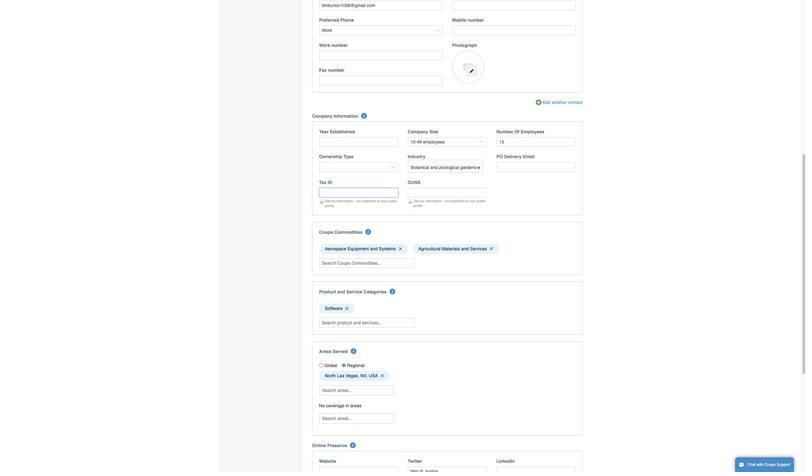 Task type: describe. For each thing, give the bounding box(es) containing it.
twitter
[[408, 459, 422, 464]]

chat with coupa support button
[[736, 458, 795, 473]]

type
[[344, 154, 354, 159]]

agricultural materials and services
[[419, 247, 488, 252]]

po delivery email
[[497, 154, 535, 159]]

aerospace equipment and systems option
[[319, 244, 408, 254]]

ownership
[[319, 154, 343, 159]]

Fax number text field
[[319, 76, 443, 86]]

phone
[[341, 18, 354, 23]]

ownership type
[[319, 154, 354, 159]]

year
[[319, 129, 329, 134]]

contact
[[569, 100, 583, 105]]

presence
[[328, 444, 347, 449]]

product and service categories
[[319, 290, 387, 295]]

selected list box for coupa commodities
[[317, 243, 578, 256]]

change image image
[[470, 69, 474, 73]]

secure information - not published to your public profile for duns
[[414, 199, 486, 208]]

Mobile number text field
[[453, 26, 576, 35]]

materials
[[442, 247, 460, 252]]

information for tax id
[[337, 199, 354, 203]]

services
[[470, 247, 488, 252]]

information up established
[[334, 114, 359, 119]]

employees
[[521, 129, 545, 134]]

vegas,
[[346, 374, 360, 379]]

number for mobile number
[[468, 18, 484, 23]]

systems
[[379, 247, 396, 252]]

photograph image
[[453, 51, 484, 83]]

north
[[325, 374, 336, 379]]

in
[[346, 404, 350, 409]]

secure for duns
[[414, 199, 425, 203]]

number for work number
[[332, 43, 348, 48]]

tax
[[319, 180, 327, 185]]

established
[[330, 129, 355, 134]]

secure information - not published to your public profile for tax id
[[325, 199, 397, 208]]

chat with coupa support
[[748, 463, 791, 468]]

coverage
[[326, 404, 345, 409]]

online presence
[[312, 444, 347, 449]]

not for duns
[[445, 199, 450, 203]]

mobile
[[453, 18, 467, 23]]

no coverage in areas
[[319, 404, 362, 409]]

secure for tax id
[[325, 199, 336, 203]]

- for tax id
[[354, 199, 356, 203]]

linkedin
[[497, 459, 515, 464]]

add another contact
[[543, 100, 583, 105]]

nv,
[[361, 374, 368, 379]]

profile for tax id
[[325, 204, 334, 208]]

selected list box for product and service categories
[[317, 303, 578, 316]]

support
[[778, 463, 791, 468]]

duns
[[408, 180, 421, 185]]

coupa inside chat with coupa support button
[[765, 463, 777, 468]]

Industry text field
[[409, 163, 483, 172]]

fax
[[319, 68, 327, 73]]

additional information image for online presence
[[350, 443, 356, 449]]

public for duns
[[477, 199, 486, 203]]

Website text field
[[319, 467, 399, 473]]

photograph
[[453, 43, 478, 48]]

published for duns
[[451, 199, 465, 203]]

Number Of Employees text field
[[497, 137, 576, 147]]

of
[[515, 129, 520, 134]]

additional information image for product and service categories
[[390, 289, 396, 295]]

online
[[312, 444, 326, 449]]

delivery
[[505, 154, 522, 159]]

DUNS text field
[[408, 188, 487, 198]]

public for tax id
[[389, 199, 397, 203]]

your for tax id
[[381, 199, 388, 203]]

PO Delivery Email text field
[[497, 162, 576, 172]]

aerospace
[[325, 247, 347, 252]]

to for duns
[[466, 199, 469, 203]]

your for duns
[[470, 199, 476, 203]]

product
[[319, 290, 336, 295]]

with
[[757, 463, 764, 468]]

coupa commodities
[[319, 230, 363, 235]]

information for duns
[[425, 199, 442, 203]]

id
[[328, 180, 333, 185]]

fax number
[[319, 68, 345, 73]]



Task type: locate. For each thing, give the bounding box(es) containing it.
1 horizontal spatial not
[[445, 199, 450, 203]]

additional information image up year established text field
[[362, 113, 367, 119]]

0 vertical spatial additional information image
[[390, 289, 396, 295]]

published for tax id
[[362, 199, 376, 203]]

additional information image for company information
[[362, 113, 367, 119]]

1 to from the left
[[377, 199, 380, 203]]

1 horizontal spatial secure
[[414, 199, 425, 203]]

no
[[319, 404, 325, 409]]

1 vertical spatial search areas... text field
[[320, 414, 394, 424]]

1 vertical spatial company
[[408, 129, 429, 134]]

additional information image for areas served
[[351, 349, 357, 355]]

1 horizontal spatial coupa
[[765, 463, 777, 468]]

information down the duns text field
[[425, 199, 442, 203]]

selected list box containing aerospace equipment and systems
[[317, 243, 578, 256]]

2 public from the left
[[477, 199, 486, 203]]

Tax ID text field
[[319, 188, 399, 198]]

0 vertical spatial coupa
[[319, 230, 333, 235]]

areas
[[351, 404, 362, 409]]

2 selected list box from the top
[[317, 303, 578, 316]]

add another contact button
[[536, 99, 583, 106]]

preferred
[[319, 18, 339, 23]]

add
[[543, 100, 551, 105]]

number right work
[[332, 43, 348, 48]]

chat
[[748, 463, 756, 468]]

selected areas list box
[[317, 370, 578, 383]]

equipment
[[348, 247, 369, 252]]

None text field
[[319, 1, 443, 10]]

0 vertical spatial selected list box
[[317, 243, 578, 256]]

your
[[381, 199, 388, 203], [470, 199, 476, 203]]

0 horizontal spatial your
[[381, 199, 388, 203]]

0 horizontal spatial secure
[[325, 199, 336, 203]]

1 - from the left
[[354, 199, 356, 203]]

1 selected list box from the top
[[317, 243, 578, 256]]

tax id
[[319, 180, 333, 185]]

0 horizontal spatial not
[[356, 199, 361, 203]]

to down the duns text field
[[466, 199, 469, 203]]

and for materials
[[462, 247, 469, 252]]

1 not from the left
[[356, 199, 361, 203]]

work
[[319, 43, 331, 48]]

2 secure from the left
[[414, 199, 425, 203]]

information
[[334, 114, 359, 119], [337, 199, 354, 203], [425, 199, 442, 203]]

served
[[333, 350, 348, 355]]

number of employees
[[497, 129, 545, 134]]

coupa right "with"
[[765, 463, 777, 468]]

your down the tax id text field
[[381, 199, 388, 203]]

not down the duns text field
[[445, 199, 450, 203]]

company for company information
[[312, 114, 333, 119]]

additional information image up aerospace equipment and systems "option"
[[366, 229, 372, 235]]

Year Established text field
[[319, 137, 399, 147]]

1 vertical spatial selected list box
[[317, 303, 578, 316]]

information down the tax id text field
[[337, 199, 354, 203]]

2 published from the left
[[451, 199, 465, 203]]

1 secure from the left
[[325, 199, 336, 203]]

secure information - not published to your public profile down the tax id text field
[[325, 199, 397, 208]]

company for company size
[[408, 129, 429, 134]]

2 not from the left
[[445, 199, 450, 203]]

size
[[430, 129, 439, 134]]

and inside "option"
[[370, 247, 378, 252]]

profile for duns
[[414, 204, 423, 208]]

number right mobile
[[468, 18, 484, 23]]

po
[[497, 154, 503, 159]]

number
[[468, 18, 484, 23], [332, 43, 348, 48], [328, 68, 345, 73]]

company size
[[408, 129, 439, 134]]

- for duns
[[443, 199, 444, 203]]

coupa
[[319, 230, 333, 235], [765, 463, 777, 468]]

profile
[[325, 204, 334, 208], [414, 204, 423, 208]]

1 horizontal spatial to
[[466, 199, 469, 203]]

profile down duns
[[414, 204, 423, 208]]

company left size
[[408, 129, 429, 134]]

year established
[[319, 129, 355, 134]]

published down the duns text field
[[451, 199, 465, 203]]

2 search areas... text field from the top
[[320, 414, 394, 424]]

coupa up aerospace
[[319, 230, 333, 235]]

additional information image right served
[[351, 349, 357, 355]]

and inside option
[[462, 247, 469, 252]]

1 horizontal spatial public
[[477, 199, 486, 203]]

selected list box containing software
[[317, 303, 578, 316]]

0 vertical spatial search areas... text field
[[320, 386, 394, 396]]

and left service
[[338, 290, 346, 295]]

0 vertical spatial company
[[312, 114, 333, 119]]

1 vertical spatial coupa
[[765, 463, 777, 468]]

additional information image right presence at bottom
[[350, 443, 356, 449]]

and for equipment
[[370, 247, 378, 252]]

not down the tax id text field
[[356, 199, 361, 203]]

-
[[354, 199, 356, 203], [443, 199, 444, 203]]

0 horizontal spatial company
[[312, 114, 333, 119]]

0 horizontal spatial public
[[389, 199, 397, 203]]

None radio
[[342, 364, 346, 368]]

0 vertical spatial number
[[468, 18, 484, 23]]

to for tax id
[[377, 199, 380, 203]]

1 published from the left
[[362, 199, 376, 203]]

commodities
[[335, 230, 363, 235]]

aerospace equipment and systems
[[325, 247, 396, 252]]

None radio
[[319, 364, 324, 368]]

published
[[362, 199, 376, 203], [451, 199, 465, 203]]

1 horizontal spatial company
[[408, 129, 429, 134]]

0 horizontal spatial coupa
[[319, 230, 333, 235]]

0 horizontal spatial published
[[362, 199, 376, 203]]

1 horizontal spatial and
[[370, 247, 378, 252]]

0 horizontal spatial and
[[338, 290, 346, 295]]

website
[[319, 459, 336, 464]]

0 horizontal spatial -
[[354, 199, 356, 203]]

search areas... text field down north las vegas, nv, usa option
[[320, 386, 394, 396]]

and
[[370, 247, 378, 252], [462, 247, 469, 252], [338, 290, 346, 295]]

secure down id
[[325, 199, 336, 203]]

1 vertical spatial additional information image
[[366, 229, 372, 235]]

Work number text field
[[319, 51, 443, 61]]

profile down id
[[325, 204, 334, 208]]

additional information image
[[390, 289, 396, 295], [351, 349, 357, 355], [350, 443, 356, 449]]

agricultural
[[419, 247, 441, 252]]

agricultural materials and services option
[[413, 244, 500, 254]]

and left services
[[462, 247, 469, 252]]

industry
[[408, 154, 426, 159]]

2 vertical spatial number
[[328, 68, 345, 73]]

secure down duns
[[414, 199, 425, 203]]

public
[[389, 199, 397, 203], [477, 199, 486, 203]]

1 horizontal spatial published
[[451, 199, 465, 203]]

1 horizontal spatial -
[[443, 199, 444, 203]]

2 your from the left
[[470, 199, 476, 203]]

to
[[377, 199, 380, 203], [466, 199, 469, 203]]

LinkedIn text field
[[497, 467, 576, 473]]

1 profile from the left
[[325, 204, 334, 208]]

email
[[523, 154, 535, 159]]

0 horizontal spatial profile
[[325, 204, 334, 208]]

1 search areas... text field from the top
[[320, 386, 394, 396]]

2 to from the left
[[466, 199, 469, 203]]

secure information - not published to your public profile
[[325, 199, 397, 208], [414, 199, 486, 208]]

Twitter text field
[[408, 467, 487, 473]]

0 horizontal spatial to
[[377, 199, 380, 203]]

another
[[552, 100, 567, 105]]

published down the tax id text field
[[362, 199, 376, 203]]

Search Coupa Commodities... field
[[319, 259, 415, 268]]

number
[[497, 129, 514, 134]]

number right fax
[[328, 68, 345, 73]]

not
[[356, 199, 361, 203], [445, 199, 450, 203]]

Role text field
[[453, 1, 576, 10]]

work number
[[319, 43, 348, 48]]

company up the year
[[312, 114, 333, 119]]

regional
[[347, 363, 365, 369]]

0 horizontal spatial secure information - not published to your public profile
[[325, 199, 397, 208]]

number for fax number
[[328, 68, 345, 73]]

not for tax id
[[356, 199, 361, 203]]

2 profile from the left
[[414, 204, 423, 208]]

north las vegas, nv, usa option
[[319, 371, 390, 381]]

additional information image
[[362, 113, 367, 119], [366, 229, 372, 235]]

1 horizontal spatial secure information - not published to your public profile
[[414, 199, 486, 208]]

categories
[[364, 290, 387, 295]]

2 vertical spatial additional information image
[[350, 443, 356, 449]]

1 secure information - not published to your public profile from the left
[[325, 199, 397, 208]]

1 horizontal spatial profile
[[414, 204, 423, 208]]

service
[[347, 290, 363, 295]]

additional information image right categories
[[390, 289, 396, 295]]

areas
[[319, 350, 332, 355]]

areas served
[[319, 350, 348, 355]]

2 - from the left
[[443, 199, 444, 203]]

search areas... text field down areas
[[320, 414, 394, 424]]

1 horizontal spatial your
[[470, 199, 476, 203]]

additional information image for coupa commodities
[[366, 229, 372, 235]]

las
[[337, 374, 345, 379]]

1 public from the left
[[389, 199, 397, 203]]

secure information - not published to your public profile down the duns text field
[[414, 199, 486, 208]]

and left systems
[[370, 247, 378, 252]]

north las vegas, nv, usa
[[325, 374, 378, 379]]

global
[[325, 363, 338, 369]]

preferred phone
[[319, 18, 354, 23]]

1 vertical spatial additional information image
[[351, 349, 357, 355]]

mobile number
[[453, 18, 484, 23]]

company information
[[312, 114, 359, 119]]

software
[[325, 306, 343, 312]]

company
[[312, 114, 333, 119], [408, 129, 429, 134]]

2 secure information - not published to your public profile from the left
[[414, 199, 486, 208]]

software option
[[319, 304, 355, 314]]

1 your from the left
[[381, 199, 388, 203]]

2 horizontal spatial and
[[462, 247, 469, 252]]

Search areas... text field
[[320, 386, 394, 396], [320, 414, 394, 424]]

- down the duns text field
[[443, 199, 444, 203]]

to down the tax id text field
[[377, 199, 380, 203]]

secure
[[325, 199, 336, 203], [414, 199, 425, 203]]

Search product and services... field
[[319, 318, 415, 328]]

your down the duns text field
[[470, 199, 476, 203]]

selected list box
[[317, 243, 578, 256], [317, 303, 578, 316]]

0 vertical spatial additional information image
[[362, 113, 367, 119]]

1 vertical spatial number
[[332, 43, 348, 48]]

usa
[[369, 374, 378, 379]]

- down the tax id text field
[[354, 199, 356, 203]]



Task type: vqa. For each thing, say whether or not it's contained in the screenshot.
the leftmost Secure Information - not published to your public profile
yes



